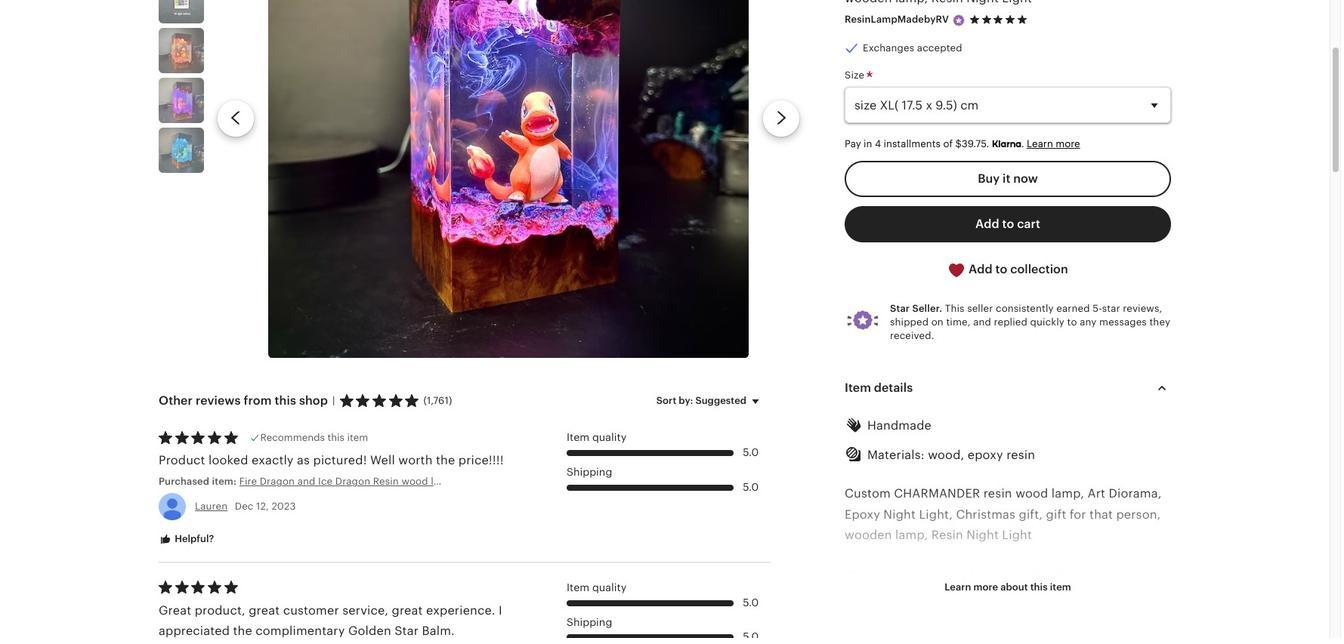 Task type: locate. For each thing, give the bounding box(es) containing it.
star inside great product, great customer service, great experience. i appreciated the complimentary golden star balm.
[[395, 625, 419, 637]]

1 vertical spatial item
[[1050, 582, 1071, 593]]

this inside dropdown button
[[1030, 582, 1048, 593]]

the inside the lamp is completely handcrafted from wood and epoxy, the charmander pokemon is painted in meticulous detail to look very lively. over 7 working days, each lamp shows unique craftsmanship, it w
[[886, 590, 906, 603]]

the
[[436, 454, 455, 467], [886, 590, 906, 603], [233, 625, 252, 637]]

materials: wood, epoxy resin
[[867, 449, 1035, 462]]

0 horizontal spatial great
[[249, 604, 280, 617]]

installments
[[884, 138, 941, 150]]

this right about
[[1030, 582, 1048, 593]]

item details
[[845, 382, 913, 394]]

item inside dropdown button
[[1050, 582, 1071, 593]]

complimentary
[[256, 625, 345, 637]]

0 horizontal spatial more
[[974, 582, 998, 593]]

and down seller
[[973, 316, 991, 328]]

the down product,
[[233, 625, 252, 637]]

lamp down detail
[[911, 631, 940, 638]]

2 shipping from the top
[[567, 616, 612, 628]]

0 horizontal spatial learn
[[945, 582, 971, 593]]

great
[[249, 604, 280, 617], [392, 604, 423, 617]]

0 horizontal spatial lamp
[[870, 570, 899, 583]]

quality
[[592, 432, 627, 444], [592, 582, 627, 594]]

for
[[1070, 508, 1086, 521]]

is left completely
[[902, 570, 912, 583]]

epoxy,
[[845, 590, 883, 603]]

1 vertical spatial this
[[327, 432, 345, 444]]

to down earned
[[1067, 316, 1077, 328]]

other
[[159, 395, 193, 408]]

wood
[[1016, 488, 1048, 501]]

1 vertical spatial star
[[395, 625, 419, 637]]

lamp, up for
[[1052, 488, 1084, 501]]

learn more about this item
[[945, 582, 1071, 593]]

1 vertical spatial the
[[886, 590, 906, 603]]

1 vertical spatial resin
[[983, 488, 1012, 501]]

1 shipping from the top
[[567, 466, 612, 478]]

0 vertical spatial lamp
[[870, 570, 899, 583]]

collection
[[1010, 263, 1068, 276]]

1 horizontal spatial is
[[1042, 590, 1052, 603]]

dec
[[235, 501, 253, 512]]

2 5.0 from the top
[[743, 481, 759, 493]]

accepted
[[917, 42, 962, 54]]

0 vertical spatial resin
[[1007, 449, 1035, 462]]

person,
[[1116, 508, 1161, 521]]

2 quality from the top
[[592, 582, 627, 594]]

add for add to cart
[[975, 217, 999, 230]]

1 horizontal spatial the
[[436, 454, 455, 467]]

1 vertical spatial more
[[974, 582, 998, 593]]

1 vertical spatial lamp
[[911, 631, 940, 638]]

2 horizontal spatial the
[[886, 590, 906, 603]]

item
[[845, 382, 871, 394], [567, 432, 589, 444], [567, 582, 589, 594]]

0 vertical spatial lamp,
[[1052, 488, 1084, 501]]

0 vertical spatial 5.0
[[743, 447, 759, 459]]

exchanges
[[863, 42, 914, 54]]

2 horizontal spatial this
[[1030, 582, 1048, 593]]

12,
[[256, 501, 269, 512]]

0 vertical spatial add
[[975, 217, 999, 230]]

1 vertical spatial in
[[1103, 590, 1114, 603]]

0 vertical spatial item
[[845, 382, 871, 394]]

0 vertical spatial item
[[347, 432, 368, 444]]

unique
[[984, 631, 1024, 638]]

1 vertical spatial and
[[1129, 570, 1151, 583]]

item up over
[[1050, 582, 1071, 593]]

add left cart
[[975, 217, 999, 230]]

0 horizontal spatial this
[[275, 395, 296, 408]]

buy it now button
[[845, 161, 1171, 197]]

sort
[[656, 395, 676, 407]]

1 vertical spatial item quality
[[567, 582, 627, 594]]

the for the lamp is completely handcrafted from wood and epoxy, the charmander pokemon is painted in meticulous detail to look very lively. over 7 working days, each lamp shows unique craftsmanship, it w
[[886, 590, 906, 603]]

time,
[[946, 316, 971, 328]]

1 great from the left
[[249, 604, 280, 617]]

0 horizontal spatial it
[[1003, 172, 1011, 185]]

resin up christmas
[[983, 488, 1012, 501]]

5.0
[[743, 447, 759, 459], [743, 481, 759, 493], [743, 597, 759, 609]]

2023
[[272, 501, 296, 512]]

lively.
[[1022, 611, 1055, 624]]

1 horizontal spatial it
[[1119, 631, 1127, 638]]

0 vertical spatial learn
[[1027, 138, 1053, 150]]

star up the shipped
[[890, 303, 910, 314]]

it down working in the right bottom of the page
[[1119, 631, 1127, 638]]

any
[[1080, 316, 1097, 328]]

1 vertical spatial quality
[[592, 582, 627, 594]]

klarna
[[992, 138, 1021, 150]]

lamp right the
[[870, 570, 899, 583]]

1 quality from the top
[[592, 432, 627, 444]]

and right wood
[[1129, 570, 1151, 583]]

customer
[[283, 604, 339, 617]]

0 horizontal spatial the
[[233, 625, 252, 637]]

1 horizontal spatial lamp
[[911, 631, 940, 638]]

they
[[1150, 316, 1170, 328]]

1 horizontal spatial from
[[1060, 570, 1088, 583]]

resin right epoxy in the bottom right of the page
[[1007, 449, 1035, 462]]

christmas
[[956, 508, 1016, 521]]

0 horizontal spatial lamp,
[[895, 529, 928, 542]]

more left about
[[974, 582, 998, 593]]

night down christmas
[[966, 529, 999, 542]]

shipping
[[567, 466, 612, 478], [567, 616, 612, 628]]

materials:
[[867, 449, 925, 462]]

0 vertical spatial this
[[275, 395, 296, 408]]

shipping for great product, great customer service, great experience. i appreciated the complimentary golden star balm.
[[567, 616, 612, 628]]

item
[[347, 432, 368, 444], [1050, 582, 1071, 593]]

0 horizontal spatial in
[[864, 138, 872, 150]]

2 vertical spatial item
[[567, 582, 589, 594]]

3 5.0 from the top
[[743, 597, 759, 609]]

0 vertical spatial is
[[902, 570, 912, 583]]

0 horizontal spatial item
[[347, 432, 368, 444]]

custom charmander resin wood lamp art diorama epoxy night image 4 image
[[159, 78, 204, 123]]

add up seller
[[969, 263, 993, 276]]

this up the pictured!
[[327, 432, 345, 444]]

5.0 for great product, great customer service, great experience. i appreciated the complimentary golden star balm.
[[743, 597, 759, 609]]

1 horizontal spatial and
[[1129, 570, 1151, 583]]

earned
[[1056, 303, 1090, 314]]

it inside the lamp is completely handcrafted from wood and epoxy, the charmander pokemon is painted in meticulous detail to look very lively. over 7 working days, each lamp shows unique craftsmanship, it w
[[1119, 631, 1127, 638]]

pay in 4 installments of $39.75. klarna . learn more
[[845, 138, 1080, 150]]

in down wood
[[1103, 590, 1114, 603]]

1 vertical spatial from
[[1060, 570, 1088, 583]]

from right "reviews"
[[244, 395, 272, 408]]

item inside dropdown button
[[845, 382, 871, 394]]

2 vertical spatial this
[[1030, 582, 1048, 593]]

0 vertical spatial the
[[436, 454, 455, 467]]

to up shows
[[950, 611, 962, 624]]

this for learn more about this item
[[1030, 582, 1048, 593]]

epoxy
[[845, 508, 880, 521]]

0 vertical spatial quality
[[592, 432, 627, 444]]

1 horizontal spatial lamp,
[[1052, 488, 1084, 501]]

days,
[[845, 631, 876, 638]]

more inside dropdown button
[[974, 582, 998, 593]]

seller
[[967, 303, 993, 314]]

craftsmanship,
[[1028, 631, 1115, 638]]

1 horizontal spatial star
[[890, 303, 910, 314]]

to
[[1002, 217, 1014, 230], [995, 263, 1007, 276], [1067, 316, 1077, 328], [950, 611, 962, 624]]

balm.
[[422, 625, 455, 637]]

experience.
[[426, 604, 495, 617]]

1 horizontal spatial more
[[1056, 138, 1080, 150]]

to inside this seller consistently earned 5-star reviews, shipped on time, and replied quickly to any messages they received.
[[1067, 316, 1077, 328]]

great up balm.
[[392, 604, 423, 617]]

(1,761)
[[423, 395, 452, 406]]

0 vertical spatial it
[[1003, 172, 1011, 185]]

0 horizontal spatial and
[[973, 316, 991, 328]]

in left 4
[[864, 138, 872, 150]]

item quality
[[567, 432, 627, 444], [567, 582, 627, 594]]

0 vertical spatial more
[[1056, 138, 1080, 150]]

quickly
[[1030, 316, 1065, 328]]

1 5.0 from the top
[[743, 447, 759, 459]]

0 horizontal spatial from
[[244, 395, 272, 408]]

working
[[1100, 611, 1148, 624]]

0 horizontal spatial is
[[902, 570, 912, 583]]

great up complimentary at bottom left
[[249, 604, 280, 617]]

1 horizontal spatial item
[[1050, 582, 1071, 593]]

1 horizontal spatial in
[[1103, 590, 1114, 603]]

0 vertical spatial shipping
[[567, 466, 612, 478]]

custom
[[845, 488, 891, 501]]

this for other reviews from this shop
[[275, 395, 296, 408]]

learn inside learn more about this item dropdown button
[[945, 582, 971, 593]]

handcrafted
[[984, 570, 1057, 583]]

item up the pictured!
[[347, 432, 368, 444]]

0 vertical spatial item quality
[[567, 432, 627, 444]]

and inside the lamp is completely handcrafted from wood and epoxy, the charmander pokemon is painted in meticulous detail to look very lively. over 7 working days, each lamp shows unique craftsmanship, it w
[[1129, 570, 1151, 583]]

1 vertical spatial it
[[1119, 631, 1127, 638]]

from
[[244, 395, 272, 408], [1060, 570, 1088, 583]]

pokemon
[[984, 590, 1039, 603]]

star left balm.
[[395, 625, 419, 637]]

1 vertical spatial add
[[969, 263, 993, 276]]

1 vertical spatial 5.0
[[743, 481, 759, 493]]

the up "meticulous" at the right bottom of page
[[886, 590, 906, 603]]

this
[[945, 303, 965, 314]]

lamp
[[870, 570, 899, 583], [911, 631, 940, 638]]

0 vertical spatial night
[[883, 508, 916, 521]]

1 vertical spatial learn
[[945, 582, 971, 593]]

this left shop
[[275, 395, 296, 408]]

0 horizontal spatial star
[[395, 625, 419, 637]]

1 horizontal spatial night
[[966, 529, 999, 542]]

each
[[879, 631, 908, 638]]

2 vertical spatial 5.0
[[743, 597, 759, 609]]

the inside great product, great customer service, great experience. i appreciated the complimentary golden star balm.
[[233, 625, 252, 637]]

the right worth on the left bottom
[[436, 454, 455, 467]]

0 vertical spatial and
[[973, 316, 991, 328]]

2 item quality from the top
[[567, 582, 627, 594]]

7
[[1091, 611, 1097, 624]]

this
[[275, 395, 296, 408], [327, 432, 345, 444], [1030, 582, 1048, 593]]

is
[[902, 570, 912, 583], [1042, 590, 1052, 603]]

completely
[[915, 570, 981, 583]]

learn right .
[[1027, 138, 1053, 150]]

1 vertical spatial item
[[567, 432, 589, 444]]

it right buy
[[1003, 172, 1011, 185]]

in inside the lamp is completely handcrafted from wood and epoxy, the charmander pokemon is painted in meticulous detail to look very lively. over 7 working days, each lamp shows unique craftsmanship, it w
[[1103, 590, 1114, 603]]

4
[[875, 138, 881, 150]]

from up painted at right
[[1060, 570, 1088, 583]]

reviews
[[196, 395, 241, 408]]

resin inside custom charmander resin wood lamp, art diorama, epoxy night light, christmas gift, gift for that person, wooden lamp, resin  night light
[[983, 488, 1012, 501]]

.
[[1021, 138, 1024, 150]]

resinlampmadebyrv link
[[845, 14, 949, 25]]

2 vertical spatial the
[[233, 625, 252, 637]]

1 vertical spatial shipping
[[567, 616, 612, 628]]

star
[[890, 303, 910, 314], [395, 625, 419, 637]]

1 item quality from the top
[[567, 432, 627, 444]]

night left "light,"
[[883, 508, 916, 521]]

learn up look at the right bottom of page
[[945, 582, 971, 593]]

lamp,
[[1052, 488, 1084, 501], [895, 529, 928, 542]]

diorama,
[[1109, 488, 1162, 501]]

charmander
[[894, 488, 980, 501]]

is up lively.
[[1042, 590, 1052, 603]]

more right .
[[1056, 138, 1080, 150]]

1 horizontal spatial great
[[392, 604, 423, 617]]

learn
[[1027, 138, 1053, 150], [945, 582, 971, 593]]

lamp, down "light,"
[[895, 529, 928, 542]]



Task type: vqa. For each thing, say whether or not it's contained in the screenshot.
Size
yes



Task type: describe. For each thing, give the bounding box(es) containing it.
resin
[[931, 529, 963, 542]]

0 horizontal spatial night
[[883, 508, 916, 521]]

buy it now
[[978, 172, 1038, 185]]

5.0 for purchased item:
[[743, 447, 759, 459]]

0 vertical spatial from
[[244, 395, 272, 408]]

handmade
[[867, 419, 932, 432]]

custom charmander resin wood lamp, art diorama, epoxy night light, christmas gift, gift for that person, wooden lamp, resin  night light
[[845, 488, 1162, 542]]

sort by: suggested button
[[645, 386, 776, 417]]

0 vertical spatial in
[[864, 138, 872, 150]]

i
[[499, 604, 502, 617]]

light,
[[919, 508, 953, 521]]

to left cart
[[1002, 217, 1014, 230]]

wood,
[[928, 449, 964, 462]]

messages
[[1099, 316, 1147, 328]]

lauren dec 12, 2023
[[195, 501, 296, 512]]

of
[[943, 138, 953, 150]]

from inside the lamp is completely handcrafted from wood and epoxy, the charmander pokemon is painted in meticulous detail to look very lively. over 7 working days, each lamp shows unique craftsmanship, it w
[[1060, 570, 1088, 583]]

product looked exactly as pictured! well worth the price!!!!
[[159, 454, 504, 467]]

buy
[[978, 172, 1000, 185]]

item:
[[212, 476, 236, 487]]

0 vertical spatial star
[[890, 303, 910, 314]]

item details button
[[831, 370, 1185, 407]]

appreciated
[[159, 625, 230, 637]]

purchased item:
[[159, 476, 239, 487]]

custom charmander resin wood lamp art diorama epoxy night image 1 image
[[269, 0, 748, 358]]

1 horizontal spatial this
[[327, 432, 345, 444]]

details
[[874, 382, 913, 394]]

item for great product, great customer service, great experience. i appreciated the complimentary golden star balm.
[[567, 582, 589, 594]]

pictured!
[[313, 454, 367, 467]]

item quality for great product, great customer service, great experience. i appreciated the complimentary golden star balm.
[[567, 582, 627, 594]]

epoxy
[[968, 449, 1003, 462]]

$39.75.
[[955, 138, 989, 150]]

shipping for purchased item:
[[567, 466, 612, 478]]

size
[[845, 70, 867, 81]]

product
[[159, 454, 205, 467]]

5-
[[1093, 303, 1102, 314]]

star seller.
[[890, 303, 942, 314]]

recommends this item
[[260, 432, 368, 444]]

as
[[297, 454, 310, 467]]

1 horizontal spatial learn
[[1027, 138, 1053, 150]]

it inside button
[[1003, 172, 1011, 185]]

sort by: suggested
[[656, 395, 746, 407]]

replied
[[994, 316, 1027, 328]]

the
[[845, 570, 866, 583]]

to inside the lamp is completely handcrafted from wood and epoxy, the charmander pokemon is painted in meticulous detail to look very lively. over 7 working days, each lamp shows unique craftsmanship, it w
[[950, 611, 962, 624]]

gift
[[1046, 508, 1066, 521]]

painted
[[1055, 590, 1100, 603]]

charmander
[[909, 590, 980, 603]]

star
[[1102, 303, 1120, 314]]

2 great from the left
[[392, 604, 423, 617]]

consistently
[[996, 303, 1054, 314]]

learn more button
[[1027, 138, 1080, 150]]

on
[[931, 316, 944, 328]]

golden
[[348, 625, 391, 637]]

art
[[1088, 488, 1105, 501]]

resinlampmadebyrv
[[845, 14, 949, 25]]

item for purchased item:
[[567, 432, 589, 444]]

now
[[1013, 172, 1038, 185]]

shipped
[[890, 316, 929, 328]]

quality for purchased item:
[[592, 432, 627, 444]]

add to cart button
[[845, 206, 1171, 242]]

over
[[1059, 611, 1087, 624]]

lauren link
[[195, 501, 228, 512]]

reviews,
[[1123, 303, 1162, 314]]

exactly
[[252, 454, 294, 467]]

add to collection
[[966, 263, 1068, 276]]

add for add to collection
[[969, 263, 993, 276]]

looked
[[208, 454, 248, 467]]

custom charmander resin wood lamp art diorama epoxy night image 2 image
[[159, 0, 204, 24]]

shop
[[299, 395, 328, 408]]

the for great product, great customer service, great experience. i appreciated the complimentary golden star balm.
[[233, 625, 252, 637]]

wooden
[[845, 529, 892, 542]]

other reviews from this shop
[[159, 395, 328, 408]]

detail
[[913, 611, 946, 624]]

shows
[[943, 631, 980, 638]]

star_seller image
[[952, 13, 966, 27]]

item quality for purchased item:
[[567, 432, 627, 444]]

seller.
[[912, 303, 942, 314]]

add to cart
[[975, 217, 1040, 230]]

and inside this seller consistently earned 5-star reviews, shipped on time, and replied quickly to any messages they received.
[[973, 316, 991, 328]]

helpful? button
[[147, 526, 225, 554]]

light
[[1002, 529, 1032, 542]]

to left collection
[[995, 263, 1007, 276]]

worth
[[398, 454, 433, 467]]

the lamp is completely handcrafted from wood and epoxy, the charmander pokemon is painted in meticulous detail to look very lively. over 7 working days, each lamp shows unique craftsmanship, it w
[[845, 570, 1166, 638]]

this seller consistently earned 5-star reviews, shipped on time, and replied quickly to any messages they received.
[[890, 303, 1170, 341]]

exchanges accepted
[[863, 42, 962, 54]]

recommends
[[260, 432, 325, 444]]

cart
[[1017, 217, 1040, 230]]

very
[[994, 611, 1019, 624]]

about
[[1001, 582, 1028, 593]]

that
[[1090, 508, 1113, 521]]

purchased
[[159, 476, 209, 487]]

custom charmander resin wood lamp art diorama epoxy night image 3 image
[[159, 28, 204, 73]]

1 vertical spatial lamp,
[[895, 529, 928, 542]]

suggested
[[695, 395, 746, 407]]

custom charmander resin wood lamp art diorama epoxy night image 5 image
[[159, 128, 204, 173]]

1 vertical spatial night
[[966, 529, 999, 542]]

quality for great product, great customer service, great experience. i appreciated the complimentary golden star balm.
[[592, 582, 627, 594]]

by:
[[679, 395, 693, 407]]

product,
[[195, 604, 245, 617]]

gift,
[[1019, 508, 1043, 521]]

1 vertical spatial is
[[1042, 590, 1052, 603]]



